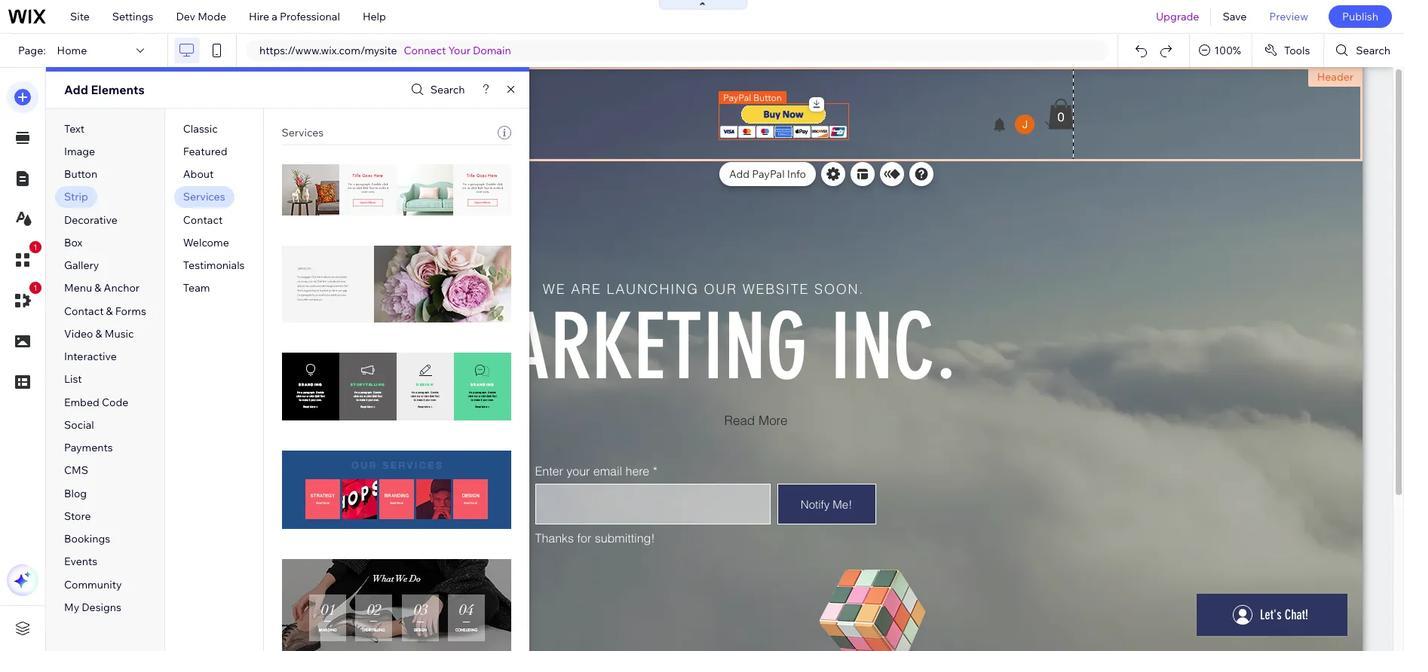Task type: locate. For each thing, give the bounding box(es) containing it.
paypal
[[724, 92, 752, 103], [752, 167, 785, 181]]

mode
[[198, 10, 226, 23]]

services
[[282, 125, 324, 139], [183, 190, 225, 204]]

0 vertical spatial services
[[282, 125, 324, 139]]

1 horizontal spatial add
[[730, 167, 750, 181]]

0 vertical spatial button
[[754, 92, 782, 103]]

add
[[64, 82, 88, 97], [730, 167, 750, 181]]

team
[[183, 282, 210, 295]]

1 1 from the top
[[33, 243, 38, 252]]

strip
[[64, 190, 88, 204]]

1 vertical spatial services
[[183, 190, 225, 204]]

&
[[95, 282, 101, 295], [106, 304, 113, 318], [95, 327, 102, 341]]

1 vertical spatial search
[[431, 83, 465, 97]]

1
[[33, 243, 38, 252], [33, 284, 38, 293]]

dev mode
[[176, 10, 226, 23]]

https://www.wix.com/mysite
[[260, 44, 397, 57]]

0 vertical spatial paypal
[[724, 92, 752, 103]]

1 vertical spatial button
[[64, 168, 98, 181]]

publish button
[[1329, 5, 1393, 28]]

0 vertical spatial contact
[[183, 213, 223, 227]]

store
[[64, 510, 91, 523]]

0 horizontal spatial services
[[183, 190, 225, 204]]

0 vertical spatial &
[[95, 282, 101, 295]]

social
[[64, 419, 94, 432]]

1 horizontal spatial paypal
[[752, 167, 785, 181]]

elements
[[91, 82, 145, 97]]

2 1 from the top
[[33, 284, 38, 293]]

professional
[[280, 10, 340, 23]]

1 for 2nd 1 button from the top of the page
[[33, 284, 38, 293]]

blog
[[64, 487, 87, 501]]

1 left menu
[[33, 284, 38, 293]]

0 vertical spatial add
[[64, 82, 88, 97]]

0 horizontal spatial add
[[64, 82, 88, 97]]

preview
[[1270, 10, 1309, 23]]

domain
[[473, 44, 511, 57]]

0 vertical spatial 1 button
[[7, 241, 41, 276]]

home
[[57, 44, 87, 57]]

upgrade
[[1157, 10, 1200, 23]]

1 horizontal spatial contact
[[183, 213, 223, 227]]

button
[[754, 92, 782, 103], [64, 168, 98, 181]]

100% button
[[1191, 34, 1252, 67]]

add left info
[[730, 167, 750, 181]]

site
[[70, 10, 90, 23]]

preview button
[[1259, 0, 1320, 33]]

1 vertical spatial 1 button
[[7, 282, 41, 317]]

1 vertical spatial &
[[106, 304, 113, 318]]

search button down connect
[[407, 79, 465, 101]]

0 horizontal spatial contact
[[64, 304, 104, 318]]

contact up video
[[64, 304, 104, 318]]

1 button
[[7, 241, 41, 276], [7, 282, 41, 317]]

anchor
[[104, 282, 140, 295]]

& for contact
[[106, 304, 113, 318]]

your
[[449, 44, 471, 57]]

1 vertical spatial 1
[[33, 284, 38, 293]]

2 vertical spatial &
[[95, 327, 102, 341]]

image
[[64, 145, 95, 158]]

search down the publish
[[1357, 44, 1391, 57]]

1 horizontal spatial search
[[1357, 44, 1391, 57]]

contact up welcome
[[183, 213, 223, 227]]

contact for contact & forms
[[64, 304, 104, 318]]

1 horizontal spatial search button
[[1325, 34, 1405, 67]]

save button
[[1212, 0, 1259, 33]]

& left forms
[[106, 304, 113, 318]]

https://www.wix.com/mysite connect your domain
[[260, 44, 511, 57]]

help
[[363, 10, 386, 23]]

add up text
[[64, 82, 88, 97]]

search
[[1357, 44, 1391, 57], [431, 83, 465, 97]]

contact for contact
[[183, 213, 223, 227]]

& right menu
[[95, 282, 101, 295]]

1 button left menu
[[7, 282, 41, 317]]

contact
[[183, 213, 223, 227], [64, 304, 104, 318]]

1 horizontal spatial button
[[754, 92, 782, 103]]

0 vertical spatial search button
[[1325, 34, 1405, 67]]

add for add elements
[[64, 82, 88, 97]]

cms
[[64, 464, 88, 478]]

header
[[1318, 70, 1354, 84]]

0 horizontal spatial search
[[431, 83, 465, 97]]

& for menu
[[95, 282, 101, 295]]

1 vertical spatial add
[[730, 167, 750, 181]]

classic
[[183, 122, 218, 135]]

1 button left box
[[7, 241, 41, 276]]

forms
[[115, 304, 146, 318]]

my
[[64, 601, 79, 615]]

search button
[[1325, 34, 1405, 67], [407, 79, 465, 101]]

1 for second 1 button from the bottom of the page
[[33, 243, 38, 252]]

designs
[[82, 601, 121, 615]]

0 horizontal spatial search button
[[407, 79, 465, 101]]

0 vertical spatial 1
[[33, 243, 38, 252]]

search button down publish button
[[1325, 34, 1405, 67]]

tools button
[[1253, 34, 1324, 67]]

1 left box
[[33, 243, 38, 252]]

1 vertical spatial contact
[[64, 304, 104, 318]]

& right video
[[95, 327, 102, 341]]

save
[[1223, 10, 1247, 23]]

decorative
[[64, 213, 118, 227]]

my designs
[[64, 601, 121, 615]]

search down your
[[431, 83, 465, 97]]



Task type: describe. For each thing, give the bounding box(es) containing it.
code
[[102, 396, 128, 409]]

hire
[[249, 10, 269, 23]]

gallery
[[64, 259, 99, 272]]

info
[[788, 167, 807, 181]]

tools
[[1285, 44, 1311, 57]]

text
[[64, 122, 85, 135]]

1 vertical spatial paypal
[[752, 167, 785, 181]]

contact & forms
[[64, 304, 146, 318]]

about
[[183, 168, 214, 181]]

1 vertical spatial search button
[[407, 79, 465, 101]]

add elements
[[64, 82, 145, 97]]

music
[[105, 327, 134, 341]]

0 vertical spatial search
[[1357, 44, 1391, 57]]

2 1 button from the top
[[7, 282, 41, 317]]

box
[[64, 236, 83, 250]]

hire a professional
[[249, 10, 340, 23]]

welcome
[[183, 236, 229, 250]]

1 1 button from the top
[[7, 241, 41, 276]]

payments
[[64, 441, 113, 455]]

bookings
[[64, 533, 110, 546]]

a
[[272, 10, 278, 23]]

events
[[64, 555, 98, 569]]

add paypal info
[[730, 167, 807, 181]]

1 horizontal spatial services
[[282, 125, 324, 139]]

connect
[[404, 44, 446, 57]]

menu
[[64, 282, 92, 295]]

menu & anchor
[[64, 282, 140, 295]]

publish
[[1343, 10, 1379, 23]]

settings
[[112, 10, 153, 23]]

featured
[[183, 145, 228, 158]]

add for add paypal info
[[730, 167, 750, 181]]

0 horizontal spatial button
[[64, 168, 98, 181]]

video & music
[[64, 327, 134, 341]]

community
[[64, 578, 122, 592]]

100%
[[1215, 44, 1242, 57]]

video
[[64, 327, 93, 341]]

paypal button
[[724, 92, 782, 103]]

0 horizontal spatial paypal
[[724, 92, 752, 103]]

dev
[[176, 10, 195, 23]]

testimonials
[[183, 259, 245, 272]]

interactive
[[64, 350, 117, 364]]

list
[[64, 373, 82, 386]]

embed code
[[64, 396, 128, 409]]

& for video
[[95, 327, 102, 341]]

embed
[[64, 396, 99, 409]]



Task type: vqa. For each thing, say whether or not it's contained in the screenshot.
'Buttons'
no



